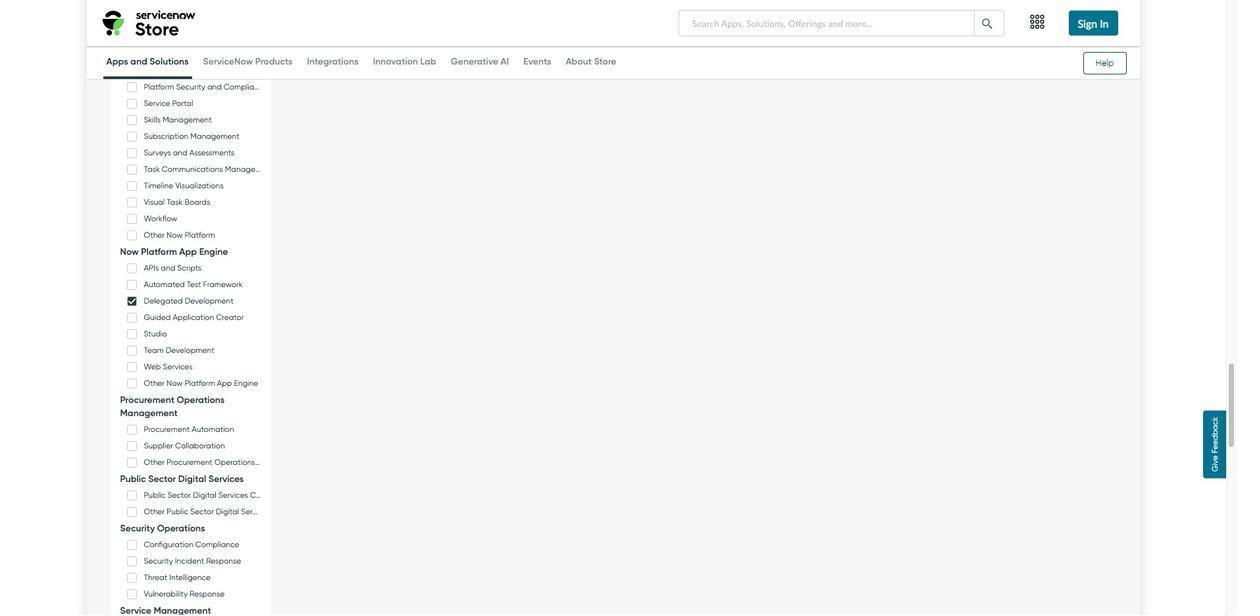 Task type: vqa. For each thing, say whether or not it's contained in the screenshot.
middle Sector
yes



Task type: describe. For each thing, give the bounding box(es) containing it.
portal
[[172, 98, 193, 108]]

creator
[[216, 312, 244, 322]]

intelligence
[[169, 572, 211, 582]]

help
[[1096, 58, 1114, 68]]

management up supplier
[[120, 407, 178, 419]]

apps and solutions
[[106, 55, 189, 67]]

lab
[[421, 55, 437, 67]]

0 vertical spatial task
[[144, 164, 160, 174]]

and up communications
[[173, 147, 187, 157]]

studio
[[144, 328, 167, 338]]

2 other from the top
[[144, 378, 165, 388]]

search image
[[983, 16, 993, 29]]

1 vertical spatial now
[[120, 245, 139, 257]]

other inside messaging and notifications mid server notify orchestration platform security and compliance service portal skills management subscription management surveys and assessments task communications management timeline visualizations visual task boards workflow other now platform
[[144, 230, 165, 240]]

services down core
[[241, 506, 271, 516]]

1 vertical spatial digital
[[193, 490, 217, 500]]

supplier
[[144, 440, 173, 450]]

incident
[[175, 556, 204, 566]]

1 vertical spatial operations
[[215, 457, 255, 467]]

threat
[[144, 572, 167, 582]]

2 vertical spatial digital
[[216, 506, 239, 516]]

0 vertical spatial sector
[[148, 473, 176, 485]]

solutions
[[150, 55, 189, 67]]

about store
[[566, 55, 617, 67]]

generative
[[451, 55, 499, 67]]

apis
[[144, 263, 159, 272]]

Search Apps search field
[[679, 10, 975, 36]]

4 other from the top
[[144, 506, 165, 516]]

events link
[[521, 55, 555, 76]]

scripts
[[177, 263, 202, 272]]

and right messaging
[[185, 16, 199, 26]]

server
[[160, 32, 182, 42]]

1 vertical spatial security
[[120, 522, 155, 534]]

1 vertical spatial response
[[190, 589, 225, 598]]

sign in menu item
[[1061, 0, 1127, 46]]

innovation lab
[[373, 55, 437, 67]]

messaging and notifications mid server notify orchestration platform security and compliance service portal skills management subscription management surveys and assessments task communications management timeline visualizations visual task boards workflow other now platform
[[142, 16, 274, 240]]

integrations
[[307, 55, 359, 67]]

servicenow products link
[[200, 55, 296, 76]]

automation
[[192, 424, 234, 434]]

help link
[[1077, 52, 1127, 74]]

platform up automation
[[185, 378, 215, 388]]

services left core
[[218, 490, 248, 500]]

delegated
[[144, 296, 183, 305]]

1 vertical spatial procurement
[[144, 424, 190, 434]]

and inside the now platform app engine apis and scripts automated test framework delegated development guided application creator studio team development web services other now platform app engine procurement operations management procurement automation supplier collaboration other procurement operations management public sector digital services public sector digital services core other public sector digital services security operations configuration compliance security incident response threat intelligence vulnerability response
[[161, 263, 175, 272]]

sign in menu bar
[[1008, 0, 1140, 46]]

servicenow
[[203, 55, 253, 67]]

servicenow products
[[203, 55, 293, 67]]

generative ai
[[451, 55, 509, 67]]

assessments
[[189, 147, 235, 157]]

guided
[[144, 312, 171, 322]]

framework
[[203, 279, 243, 289]]

events
[[524, 55, 552, 67]]

0 horizontal spatial engine
[[199, 245, 228, 257]]

1 vertical spatial public
[[144, 490, 166, 500]]

orchestration
[[144, 65, 193, 75]]

2 vertical spatial public
[[167, 506, 188, 516]]



Task type: locate. For each thing, give the bounding box(es) containing it.
test
[[187, 279, 201, 289]]

apps and solutions link
[[103, 55, 192, 79]]

services right web
[[163, 361, 193, 371]]

engine
[[199, 245, 228, 257], [234, 378, 258, 388]]

2 vertical spatial sector
[[190, 506, 214, 516]]

and down servicenow
[[207, 81, 222, 91]]

generative ai link
[[448, 55, 513, 76]]

integrations link
[[304, 55, 362, 76]]

task down surveys
[[144, 164, 160, 174]]

tab list containing apps and solutions
[[100, 49, 623, 79]]

1 vertical spatial task
[[167, 197, 183, 207]]

0 vertical spatial procurement
[[120, 394, 175, 406]]

compliance inside messaging and notifications mid server notify orchestration platform security and compliance service portal skills management subscription management surveys and assessments task communications management timeline visualizations visual task boards workflow other now platform
[[224, 81, 268, 91]]

0 vertical spatial operations
[[177, 394, 225, 406]]

security inside messaging and notifications mid server notify orchestration platform security and compliance service portal skills management subscription management surveys and assessments task communications management timeline visualizations visual task boards workflow other now platform
[[176, 81, 205, 91]]

response right incident
[[206, 556, 241, 566]]

development down framework
[[185, 296, 234, 305]]

management up assessments
[[190, 131, 240, 141]]

2 vertical spatial security
[[144, 556, 173, 566]]

now platform app engine apis and scripts automated test framework delegated development guided application creator studio team development web services other now platform app engine procurement operations management procurement automation supplier collaboration other procurement operations management public sector digital services public sector digital services core other public sector digital services security operations configuration compliance security incident response threat intelligence vulnerability response
[[120, 245, 306, 598]]

0 vertical spatial digital
[[178, 473, 206, 485]]

and
[[185, 16, 199, 26], [130, 55, 147, 67], [207, 81, 222, 91], [173, 147, 187, 157], [161, 263, 175, 272]]

security up configuration
[[120, 522, 155, 534]]

innovation
[[373, 55, 418, 67]]

development down application
[[166, 345, 215, 355]]

response
[[206, 556, 241, 566], [190, 589, 225, 598]]

other down web
[[144, 378, 165, 388]]

management up core
[[257, 457, 306, 467]]

security
[[176, 81, 205, 91], [120, 522, 155, 534], [144, 556, 173, 566]]

engine up automation
[[234, 378, 258, 388]]

boards
[[185, 197, 210, 207]]

workflow
[[144, 213, 177, 223]]

core
[[250, 490, 268, 500]]

1 horizontal spatial engine
[[234, 378, 258, 388]]

and right the apps
[[130, 55, 147, 67]]

operations up configuration
[[157, 522, 205, 534]]

compliance up incident
[[195, 539, 239, 549]]

and right apis
[[161, 263, 175, 272]]

communications
[[162, 164, 223, 174]]

1 vertical spatial engine
[[234, 378, 258, 388]]

other down workflow
[[144, 230, 165, 240]]

application
[[173, 312, 214, 322]]

task right visual
[[167, 197, 183, 207]]

0 vertical spatial development
[[185, 296, 234, 305]]

sign
[[1078, 17, 1098, 30]]

automated
[[144, 279, 185, 289]]

compliance down the servicenow products link
[[224, 81, 268, 91]]

0 vertical spatial security
[[176, 81, 205, 91]]

0 horizontal spatial app
[[179, 245, 197, 257]]

other down supplier
[[144, 457, 165, 467]]

servicenow store home image
[[100, 7, 203, 40]]

other
[[144, 230, 165, 240], [144, 378, 165, 388], [144, 457, 165, 467], [144, 506, 165, 516]]

0 vertical spatial compliance
[[224, 81, 268, 91]]

messaging
[[144, 16, 183, 26]]

now
[[167, 230, 183, 240], [120, 245, 139, 257], [167, 378, 183, 388]]

ai
[[501, 55, 509, 67]]

apps
[[106, 55, 128, 67]]

management down portal
[[163, 114, 212, 124]]

visualizations
[[175, 180, 224, 190]]

platform up apis
[[141, 245, 177, 257]]

platform down boards
[[185, 230, 215, 240]]

help button
[[1084, 52, 1127, 74]]

operations
[[177, 394, 225, 406], [215, 457, 255, 467], [157, 522, 205, 534]]

app
[[179, 245, 197, 257], [217, 378, 232, 388]]

procurement up supplier
[[144, 424, 190, 434]]

app up automation
[[217, 378, 232, 388]]

timeline
[[144, 180, 173, 190]]

subscription
[[144, 131, 188, 141]]

procurement down collaboration
[[167, 457, 213, 467]]

procurement
[[120, 394, 175, 406], [144, 424, 190, 434], [167, 457, 213, 467]]

3 other from the top
[[144, 457, 165, 467]]

in
[[1101, 17, 1109, 30]]

other up configuration
[[144, 506, 165, 516]]

innovation lab link
[[370, 55, 440, 76]]

services
[[163, 361, 193, 371], [209, 473, 244, 485], [218, 490, 248, 500], [241, 506, 271, 516]]

configuration
[[144, 539, 194, 549]]

2 vertical spatial operations
[[157, 522, 205, 534]]

2 vertical spatial procurement
[[167, 457, 213, 467]]

1 vertical spatial development
[[166, 345, 215, 355]]

1 vertical spatial compliance
[[195, 539, 239, 549]]

0 horizontal spatial task
[[144, 164, 160, 174]]

sign in button
[[1069, 11, 1119, 36]]

0 vertical spatial response
[[206, 556, 241, 566]]

0 vertical spatial now
[[167, 230, 183, 240]]

notifications
[[201, 16, 246, 26]]

1 vertical spatial sector
[[168, 490, 191, 500]]

sector
[[148, 473, 176, 485], [168, 490, 191, 500], [190, 506, 214, 516]]

app up scripts
[[179, 245, 197, 257]]

1 other from the top
[[144, 230, 165, 240]]

products
[[255, 55, 293, 67]]

development
[[185, 296, 234, 305], [166, 345, 215, 355]]

operations down collaboration
[[215, 457, 255, 467]]

security up portal
[[176, 81, 205, 91]]

digital
[[178, 473, 206, 485], [193, 490, 217, 500], [216, 506, 239, 516]]

2 vertical spatial now
[[167, 378, 183, 388]]

task
[[144, 164, 160, 174], [167, 197, 183, 207]]

visual
[[144, 197, 165, 207]]

1 horizontal spatial task
[[167, 197, 183, 207]]

0 vertical spatial public
[[120, 473, 146, 485]]

response down 'intelligence'
[[190, 589, 225, 598]]

services down collaboration
[[209, 473, 244, 485]]

engine up scripts
[[199, 245, 228, 257]]

compliance inside the now platform app engine apis and scripts automated test framework delegated development guided application creator studio team development web services other now platform app engine procurement operations management procurement automation supplier collaboration other procurement operations management public sector digital services public sector digital services core other public sector digital services security operations configuration compliance security incident response threat intelligence vulnerability response
[[195, 539, 239, 549]]

1 horizontal spatial app
[[217, 378, 232, 388]]

procurement down web
[[120, 394, 175, 406]]

operations up automation
[[177, 394, 225, 406]]

service
[[144, 98, 170, 108]]

0 vertical spatial engine
[[199, 245, 228, 257]]

store
[[594, 55, 617, 67]]

management down assessments
[[225, 164, 274, 174]]

mid
[[144, 32, 158, 42]]

team
[[144, 345, 164, 355]]

notify
[[144, 49, 165, 58]]

web
[[144, 361, 161, 371]]

surveys
[[144, 147, 171, 157]]

security up threat
[[144, 556, 173, 566]]

1 vertical spatial app
[[217, 378, 232, 388]]

public
[[120, 473, 146, 485], [144, 490, 166, 500], [167, 506, 188, 516]]

sign in
[[1078, 17, 1109, 30]]

tab list
[[100, 49, 623, 79]]

about
[[566, 55, 592, 67]]

now inside messaging and notifications mid server notify orchestration platform security and compliance service portal skills management subscription management surveys and assessments task communications management timeline visualizations visual task boards workflow other now platform
[[167, 230, 183, 240]]

management
[[163, 114, 212, 124], [190, 131, 240, 141], [225, 164, 274, 174], [120, 407, 178, 419], [257, 457, 306, 467]]

collaboration
[[175, 440, 225, 450]]

compliance
[[224, 81, 268, 91], [195, 539, 239, 549]]

skills
[[144, 114, 161, 124]]

vulnerability
[[144, 589, 188, 598]]

platform
[[144, 81, 174, 91], [185, 230, 215, 240], [141, 245, 177, 257], [185, 378, 215, 388]]

0 vertical spatial app
[[179, 245, 197, 257]]

platform up service
[[144, 81, 174, 91]]

about store link
[[563, 55, 620, 76]]



